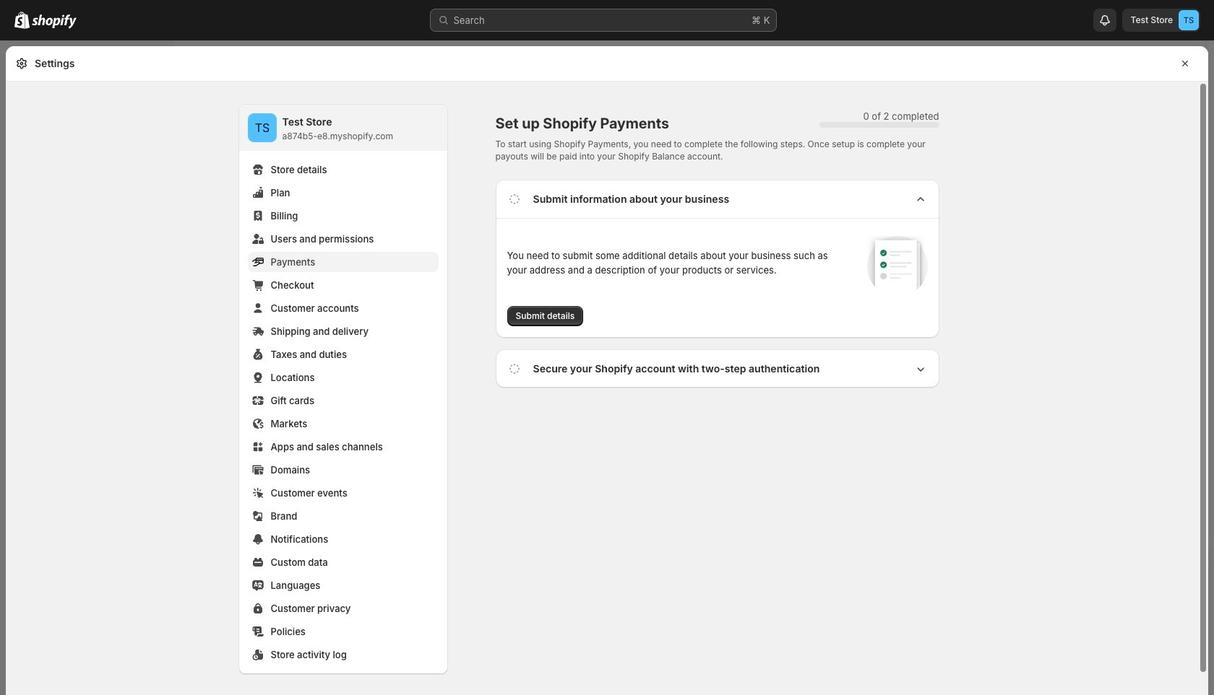 Task type: describe. For each thing, give the bounding box(es) containing it.
test store image inside shop settings menu element
[[248, 113, 276, 142]]

0 horizontal spatial shopify image
[[14, 12, 30, 29]]



Task type: locate. For each thing, give the bounding box(es) containing it.
1 horizontal spatial shopify image
[[32, 14, 77, 29]]

shopify image
[[14, 12, 30, 29], [32, 14, 77, 29]]

shop settings menu element
[[239, 105, 447, 674]]

0 horizontal spatial test store image
[[248, 113, 276, 142]]

1 vertical spatial test store image
[[248, 113, 276, 142]]

settings dialog
[[6, 46, 1208, 696]]

test store image
[[1179, 10, 1199, 30], [248, 113, 276, 142]]

0 vertical spatial test store image
[[1179, 10, 1199, 30]]

1 horizontal spatial test store image
[[1179, 10, 1199, 30]]



Task type: vqa. For each thing, say whether or not it's contained in the screenshot.
No customers
no



